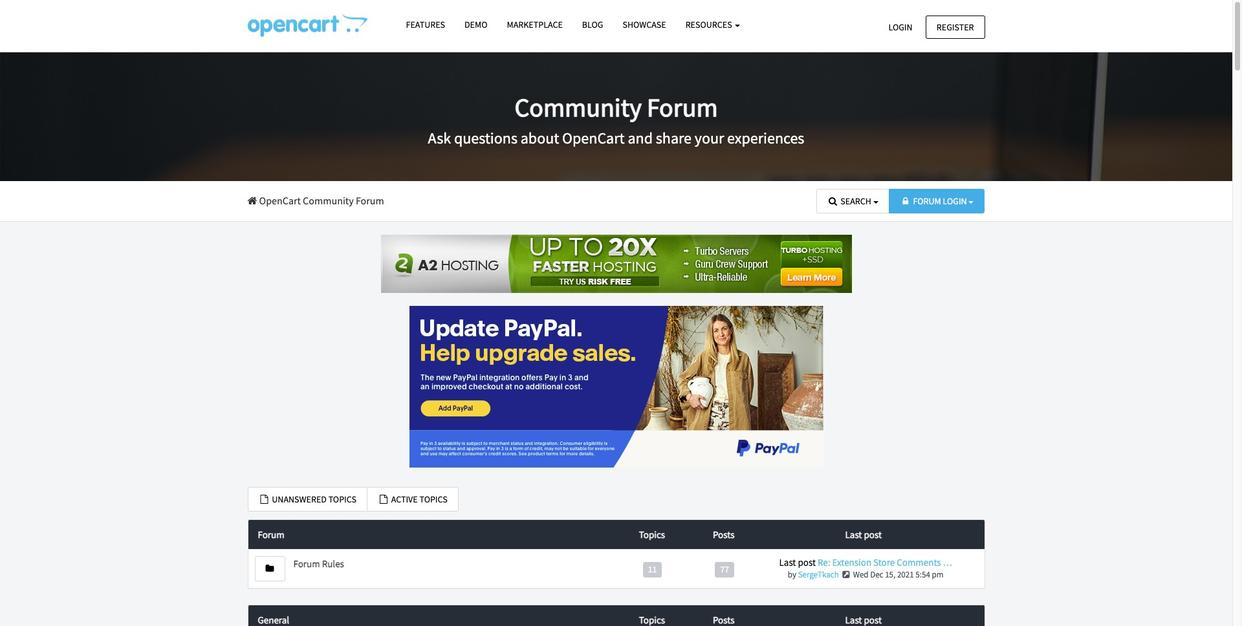 Task type: describe. For each thing, give the bounding box(es) containing it.
about
[[521, 128, 560, 148]]

forum login
[[914, 195, 968, 207]]

search button
[[817, 189, 890, 214]]

2 vertical spatial post
[[864, 614, 882, 627]]

general
[[258, 614, 289, 627]]

resources link
[[676, 14, 751, 36]]

blog link
[[573, 14, 613, 36]]

sergetkach
[[799, 570, 839, 581]]

register
[[937, 21, 975, 33]]

blog
[[583, 19, 604, 30]]

unanswered topics
[[270, 494, 357, 505]]

ask
[[428, 128, 451, 148]]

forum inside community forum ask questions about opencart and share your experiences
[[647, 91, 718, 124]]

extension
[[833, 557, 872, 569]]

by
[[788, 570, 797, 581]]

demo link
[[455, 14, 497, 36]]

login inside 'link'
[[889, 21, 913, 33]]

5:54
[[916, 570, 931, 581]]

features
[[406, 19, 445, 30]]

2 vertical spatial last
[[846, 614, 863, 627]]

forum rules link
[[294, 558, 344, 570]]

share
[[656, 128, 692, 148]]

a2 hosting image
[[381, 235, 852, 293]]

comments
[[897, 557, 942, 569]]

marketplace link
[[497, 14, 573, 36]]

1 last post from the top
[[846, 529, 882, 541]]

15,
[[886, 570, 896, 581]]

features link
[[397, 14, 455, 36]]

1 vertical spatial opencart
[[259, 194, 301, 207]]

marketplace
[[507, 19, 563, 30]]

store
[[874, 557, 895, 569]]

11
[[648, 564, 657, 575]]

wed
[[854, 570, 869, 581]]

topics for unanswered topics
[[329, 494, 357, 505]]

login inside dropdown button
[[944, 195, 968, 207]]

forum for forum
[[258, 529, 285, 541]]

and
[[628, 128, 653, 148]]

forum rules
[[294, 558, 344, 570]]

opencart community forum link
[[248, 194, 384, 207]]

sergetkach link
[[799, 570, 839, 581]]

search
[[841, 195, 872, 207]]

forum rules image
[[266, 565, 274, 574]]

2 topics from the top
[[639, 614, 666, 627]]

resources
[[686, 19, 734, 30]]

1 vertical spatial post
[[798, 557, 816, 569]]



Task type: locate. For each thing, give the bounding box(es) containing it.
post
[[864, 529, 882, 541], [798, 557, 816, 569], [864, 614, 882, 627]]

view the latest post image
[[841, 571, 852, 580]]

topics up 11
[[639, 529, 666, 541]]

by sergetkach
[[788, 570, 839, 581]]

login link
[[878, 15, 924, 39]]

opencart
[[563, 128, 625, 148], [259, 194, 301, 207]]

opencart right home icon
[[259, 194, 301, 207]]

last down wed
[[846, 614, 863, 627]]

1 horizontal spatial opencart
[[563, 128, 625, 148]]

last
[[846, 529, 863, 541], [780, 557, 797, 569], [846, 614, 863, 627]]

experiences
[[728, 128, 805, 148]]

1 vertical spatial last post
[[846, 614, 882, 627]]

demo
[[465, 19, 488, 30]]

topics
[[329, 494, 357, 505], [420, 494, 448, 505]]

topics right active
[[420, 494, 448, 505]]

0 vertical spatial login
[[889, 21, 913, 33]]

1 horizontal spatial community
[[515, 91, 642, 124]]

0 vertical spatial post
[[864, 529, 882, 541]]

unanswered
[[272, 494, 327, 505]]

active topics link
[[367, 487, 459, 512]]

0 vertical spatial opencart
[[563, 128, 625, 148]]

0 horizontal spatial opencart
[[259, 194, 301, 207]]

showcase
[[623, 19, 667, 30]]

2 last post from the top
[[846, 614, 882, 627]]

login right lock image
[[944, 195, 968, 207]]

1 vertical spatial login
[[944, 195, 968, 207]]

1 horizontal spatial login
[[944, 195, 968, 207]]

active
[[391, 494, 418, 505]]

77
[[721, 564, 730, 575]]

questions
[[454, 128, 518, 148]]

opencart left and
[[563, 128, 625, 148]]

0 horizontal spatial topics
[[329, 494, 357, 505]]

your
[[695, 128, 725, 148]]

topics down 11
[[639, 614, 666, 627]]

community inside community forum ask questions about opencart and share your experiences
[[515, 91, 642, 124]]

posts
[[713, 529, 735, 541], [713, 614, 735, 627]]

lock image
[[900, 197, 912, 206]]

0 horizontal spatial login
[[889, 21, 913, 33]]

last post down wed
[[846, 614, 882, 627]]

topics
[[639, 529, 666, 541], [639, 614, 666, 627]]

1 posts from the top
[[713, 529, 735, 541]]

forum for forum login
[[914, 195, 942, 207]]

last post
[[846, 529, 882, 541], [846, 614, 882, 627]]

forum inside dropdown button
[[914, 195, 942, 207]]

post up last post re: extension store comments …
[[864, 529, 882, 541]]

1 horizontal spatial topics
[[420, 494, 448, 505]]

opencart inside community forum ask questions about opencart and share your experiences
[[563, 128, 625, 148]]

wed dec 15, 2021 5:54 pm
[[854, 570, 944, 581]]

topics left file o icon
[[329, 494, 357, 505]]

topics for active topics
[[420, 494, 448, 505]]

…
[[944, 557, 953, 569]]

last post re: extension store comments …
[[780, 557, 953, 569]]

0 vertical spatial last
[[846, 529, 863, 541]]

1 topics from the left
[[329, 494, 357, 505]]

last post up last post re: extension store comments …
[[846, 529, 882, 541]]

general link
[[258, 613, 617, 627]]

2 topics from the left
[[420, 494, 448, 505]]

topics inside "link"
[[329, 494, 357, 505]]

1 vertical spatial community
[[303, 194, 354, 207]]

opencart community forum
[[257, 194, 384, 207]]

last up extension
[[846, 529, 863, 541]]

active topics
[[390, 494, 448, 505]]

file o image
[[378, 495, 390, 504]]

forum
[[647, 91, 718, 124], [356, 194, 384, 207], [914, 195, 942, 207], [258, 529, 285, 541], [294, 558, 320, 570]]

1 vertical spatial topics
[[639, 614, 666, 627]]

2021
[[898, 570, 915, 581]]

dec
[[871, 570, 884, 581]]

2 posts from the top
[[713, 614, 735, 627]]

rules
[[322, 558, 344, 570]]

home image
[[248, 195, 257, 206]]

showcase link
[[613, 14, 676, 36]]

0 vertical spatial community
[[515, 91, 642, 124]]

1 vertical spatial last
[[780, 557, 797, 569]]

login
[[889, 21, 913, 33], [944, 195, 968, 207]]

search image
[[828, 197, 839, 206]]

login left register
[[889, 21, 913, 33]]

0 vertical spatial topics
[[639, 529, 666, 541]]

re:
[[818, 557, 831, 569]]

unanswered topics link
[[248, 487, 368, 512]]

file o image
[[259, 495, 270, 504]]

paypal payment gateway image
[[409, 306, 824, 468]]

1 vertical spatial posts
[[713, 614, 735, 627]]

0 horizontal spatial community
[[303, 194, 354, 207]]

0 vertical spatial posts
[[713, 529, 735, 541]]

forum login button
[[889, 189, 986, 214]]

1 topics from the top
[[639, 529, 666, 541]]

re: extension store comments … link
[[818, 557, 953, 569]]

posts down 77
[[713, 614, 735, 627]]

last up by
[[780, 557, 797, 569]]

post down "dec"
[[864, 614, 882, 627]]

community
[[515, 91, 642, 124], [303, 194, 354, 207]]

pm
[[933, 570, 944, 581]]

0 vertical spatial last post
[[846, 529, 882, 541]]

register link
[[926, 15, 986, 39]]

post up by sergetkach
[[798, 557, 816, 569]]

posts up 77
[[713, 529, 735, 541]]

community forum ask questions about opencart and share your experiences
[[428, 91, 805, 148]]

forum for forum rules
[[294, 558, 320, 570]]



Task type: vqa. For each thing, say whether or not it's contained in the screenshot.
Register
yes



